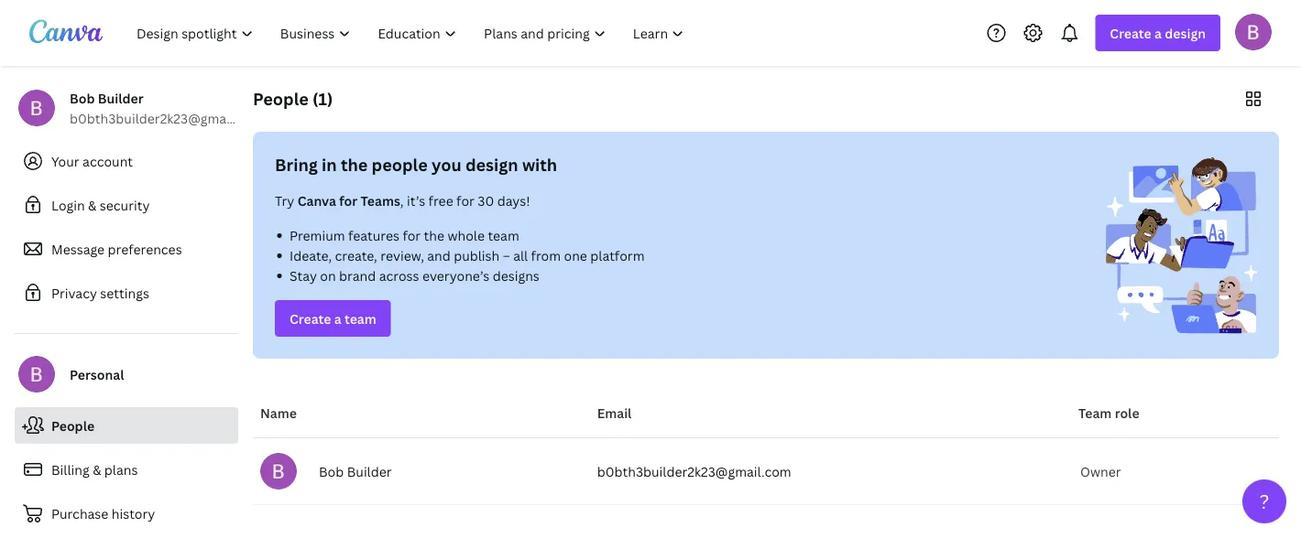 Task type: describe. For each thing, give the bounding box(es) containing it.
purchase history
[[51, 506, 155, 523]]

settings
[[100, 285, 149, 302]]

–
[[503, 247, 510, 264]]

create,
[[335, 247, 377, 264]]

1 vertical spatial b0bth3builder2k23@gmail.com
[[597, 463, 792, 481]]

days!
[[497, 192, 530, 209]]

bob builder
[[319, 463, 392, 481]]

and
[[427, 247, 451, 264]]

builder for bob builder
[[347, 463, 392, 481]]

people for people (1)
[[253, 88, 309, 110]]

canva
[[298, 192, 336, 209]]

login & security link
[[15, 187, 238, 224]]

& for login
[[88, 197, 97, 214]]

team role
[[1079, 405, 1140, 422]]

email
[[597, 405, 632, 422]]

billing & plans
[[51, 462, 138, 479]]

from
[[531, 247, 561, 264]]

login
[[51, 197, 85, 214]]

people (1)
[[253, 88, 333, 110]]

0 horizontal spatial b0bth3builder2k23@gmail.com
[[70, 110, 264, 127]]

one
[[564, 247, 587, 264]]

message
[[51, 241, 105, 258]]

whole
[[448, 227, 485, 244]]

bob for bob builder
[[319, 463, 344, 481]]

privacy settings
[[51, 285, 149, 302]]

2 horizontal spatial for
[[457, 192, 475, 209]]

builder for bob builder b0bth3builder2k23@gmail.com
[[98, 89, 143, 107]]

history
[[112, 506, 155, 523]]

bob for bob builder b0bth3builder2k23@gmail.com
[[70, 89, 95, 107]]

across
[[379, 267, 419, 285]]

owner
[[1081, 463, 1122, 481]]

create for create a team
[[290, 310, 331, 328]]

role
[[1115, 405, 1140, 422]]

bob builder button
[[260, 454, 583, 490]]

a for design
[[1155, 24, 1162, 42]]

designs
[[493, 267, 540, 285]]

plans
[[104, 462, 138, 479]]

team inside premium features for the whole team ideate, create, review, and publish – all from one platform stay on brand across everyone's designs
[[488, 227, 520, 244]]

owner button
[[1079, 454, 1131, 490]]

,
[[400, 192, 404, 209]]

create a team button
[[275, 301, 391, 337]]

?
[[1260, 489, 1270, 515]]

billing & plans link
[[15, 452, 238, 489]]

bob builder b0bth3builder2k23@gmail.com
[[70, 89, 264, 127]]

0 vertical spatial the
[[341, 154, 368, 176]]

for for teams
[[339, 192, 358, 209]]

people link
[[15, 408, 238, 445]]

ideate,
[[290, 247, 332, 264]]

publish
[[454, 247, 500, 264]]

the inside premium features for the whole team ideate, create, review, and publish – all from one platform stay on brand across everyone's designs
[[424, 227, 445, 244]]

try
[[275, 192, 294, 209]]



Task type: locate. For each thing, give the bounding box(es) containing it.
team
[[1079, 405, 1112, 422]]

list
[[275, 225, 752, 286]]

security
[[100, 197, 150, 214]]

1 vertical spatial team
[[345, 310, 376, 328]]

(1)
[[313, 88, 333, 110]]

team down brand
[[345, 310, 376, 328]]

premium features for the whole team ideate, create, review, and publish – all from one platform stay on brand across everyone's designs
[[290, 227, 645, 285]]

create inside dropdown button
[[1110, 24, 1152, 42]]

0 vertical spatial a
[[1155, 24, 1162, 42]]

privacy
[[51, 285, 97, 302]]

the
[[341, 154, 368, 176], [424, 227, 445, 244]]

name
[[260, 405, 297, 422]]

0 horizontal spatial design
[[466, 154, 519, 176]]

create a design
[[1110, 24, 1206, 42]]

& left plans
[[93, 462, 101, 479]]

0 vertical spatial b0bth3builder2k23@gmail.com
[[70, 110, 264, 127]]

0 vertical spatial team
[[488, 227, 520, 244]]

platform
[[591, 247, 645, 264]]

0 vertical spatial builder
[[98, 89, 143, 107]]

your
[[51, 153, 79, 170]]

premium
[[290, 227, 345, 244]]

bob builder image
[[1236, 14, 1272, 50]]

purchase history link
[[15, 496, 238, 533]]

everyone's
[[423, 267, 490, 285]]

0 horizontal spatial the
[[341, 154, 368, 176]]

design left "bob builder" image
[[1165, 24, 1206, 42]]

create a design button
[[1096, 15, 1221, 51]]

stay
[[290, 267, 317, 285]]

bob inside bob builder button
[[319, 463, 344, 481]]

1 vertical spatial &
[[93, 462, 101, 479]]

for inside premium features for the whole team ideate, create, review, and publish – all from one platform stay on brand across everyone's designs
[[403, 227, 421, 244]]

personal
[[70, 366, 124, 384]]

1 horizontal spatial b0bth3builder2k23@gmail.com
[[597, 463, 792, 481]]

& right login
[[88, 197, 97, 214]]

0 horizontal spatial bob
[[70, 89, 95, 107]]

people
[[372, 154, 428, 176]]

team up –
[[488, 227, 520, 244]]

billing
[[51, 462, 90, 479]]

design inside dropdown button
[[1165, 24, 1206, 42]]

1 vertical spatial people
[[51, 418, 94, 435]]

1 vertical spatial design
[[466, 154, 519, 176]]

builder
[[98, 89, 143, 107], [347, 463, 392, 481]]

bob inside the bob builder b0bth3builder2k23@gmail.com
[[70, 89, 95, 107]]

try canva for teams , it's free for 30 days!
[[275, 192, 530, 209]]

1 horizontal spatial the
[[424, 227, 445, 244]]

bob
[[70, 89, 95, 107], [319, 463, 344, 481]]

a
[[1155, 24, 1162, 42], [334, 310, 342, 328]]

message preferences link
[[15, 231, 238, 268]]

b0bth3builder2k23@gmail.com
[[70, 110, 264, 127], [597, 463, 792, 481]]

& inside the login & security 'link'
[[88, 197, 97, 214]]

1 vertical spatial the
[[424, 227, 445, 244]]

0 horizontal spatial builder
[[98, 89, 143, 107]]

on
[[320, 267, 336, 285]]

builder inside button
[[347, 463, 392, 481]]

people
[[253, 88, 309, 110], [51, 418, 94, 435]]

30
[[478, 192, 494, 209]]

design up 30 at top left
[[466, 154, 519, 176]]

0 horizontal spatial people
[[51, 418, 94, 435]]

1 vertical spatial a
[[334, 310, 342, 328]]

1 vertical spatial bob
[[319, 463, 344, 481]]

account
[[83, 153, 133, 170]]

1 horizontal spatial bob
[[319, 463, 344, 481]]

0 horizontal spatial create
[[290, 310, 331, 328]]

for up review,
[[403, 227, 421, 244]]

1 horizontal spatial create
[[1110, 24, 1152, 42]]

top level navigation element
[[125, 15, 700, 51]]

create inside button
[[290, 310, 331, 328]]

your account link
[[15, 143, 238, 180]]

? button
[[1243, 480, 1287, 524]]

0 horizontal spatial for
[[339, 192, 358, 209]]

create
[[1110, 24, 1152, 42], [290, 310, 331, 328]]

0 horizontal spatial team
[[345, 310, 376, 328]]

0 horizontal spatial a
[[334, 310, 342, 328]]

& inside billing & plans link
[[93, 462, 101, 479]]

team inside button
[[345, 310, 376, 328]]

bring in the people you design with
[[275, 154, 557, 176]]

1 horizontal spatial a
[[1155, 24, 1162, 42]]

in
[[322, 154, 337, 176]]

0 vertical spatial &
[[88, 197, 97, 214]]

all
[[513, 247, 528, 264]]

people left the (1)
[[253, 88, 309, 110]]

1 vertical spatial create
[[290, 310, 331, 328]]

you
[[432, 154, 462, 176]]

your account
[[51, 153, 133, 170]]

1 horizontal spatial people
[[253, 88, 309, 110]]

it's
[[407, 192, 425, 209]]

design
[[1165, 24, 1206, 42], [466, 154, 519, 176]]

features
[[348, 227, 400, 244]]

the right in
[[341, 154, 368, 176]]

0 vertical spatial bob
[[70, 89, 95, 107]]

0 vertical spatial people
[[253, 88, 309, 110]]

a inside dropdown button
[[1155, 24, 1162, 42]]

0 vertical spatial create
[[1110, 24, 1152, 42]]

for
[[339, 192, 358, 209], [457, 192, 475, 209], [403, 227, 421, 244]]

the up and
[[424, 227, 445, 244]]

for for the
[[403, 227, 421, 244]]

people for people
[[51, 418, 94, 435]]

builder inside the bob builder b0bth3builder2k23@gmail.com
[[98, 89, 143, 107]]

a for team
[[334, 310, 342, 328]]

login & security
[[51, 197, 150, 214]]

teams
[[361, 192, 400, 209]]

message preferences
[[51, 241, 182, 258]]

people up billing
[[51, 418, 94, 435]]

1 horizontal spatial team
[[488, 227, 520, 244]]

free
[[429, 192, 453, 209]]

for right canva
[[339, 192, 358, 209]]

list containing premium features for the whole team
[[275, 225, 752, 286]]

a inside button
[[334, 310, 342, 328]]

0 vertical spatial design
[[1165, 24, 1206, 42]]

1 vertical spatial builder
[[347, 463, 392, 481]]

1 horizontal spatial for
[[403, 227, 421, 244]]

with
[[522, 154, 557, 176]]

create a team
[[290, 310, 376, 328]]

purchase
[[51, 506, 109, 523]]

for left 30 at top left
[[457, 192, 475, 209]]

&
[[88, 197, 97, 214], [93, 462, 101, 479]]

preferences
[[108, 241, 182, 258]]

team
[[488, 227, 520, 244], [345, 310, 376, 328]]

privacy settings link
[[15, 275, 238, 312]]

bring
[[275, 154, 318, 176]]

1 horizontal spatial builder
[[347, 463, 392, 481]]

& for billing
[[93, 462, 101, 479]]

1 horizontal spatial design
[[1165, 24, 1206, 42]]

review,
[[381, 247, 424, 264]]

create for create a design
[[1110, 24, 1152, 42]]

brand
[[339, 267, 376, 285]]



Task type: vqa. For each thing, say whether or not it's contained in the screenshot.
pay
no



